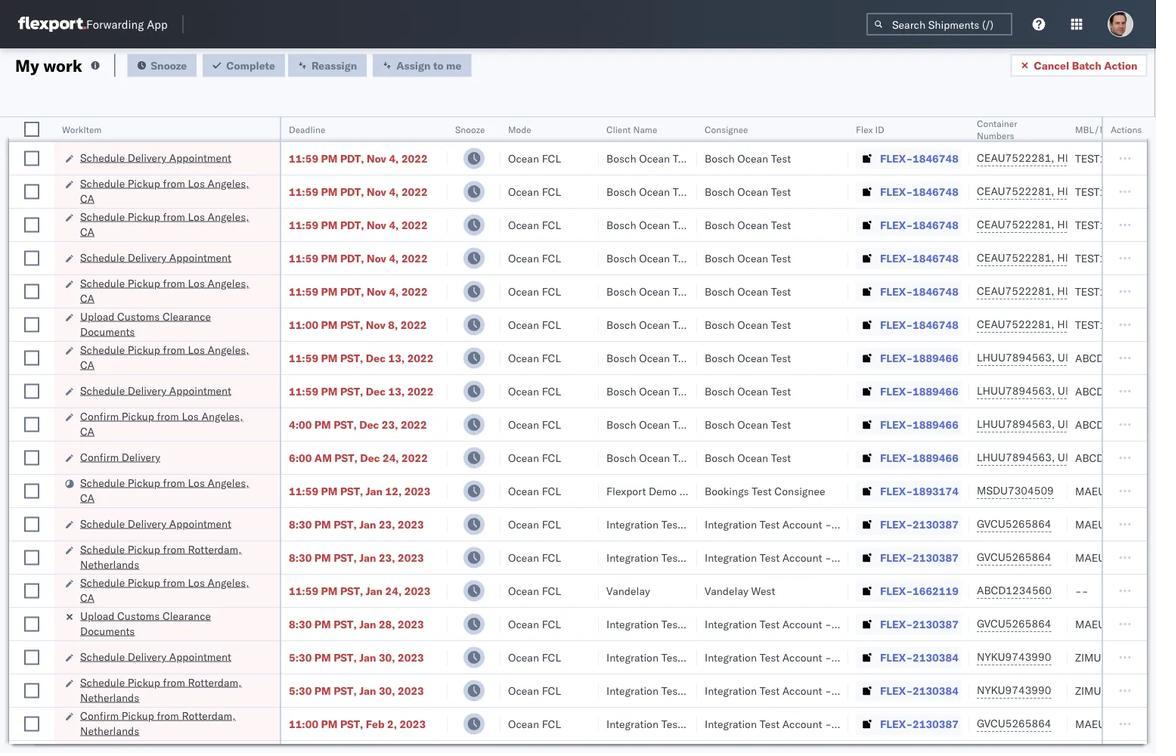 Task type: vqa. For each thing, say whether or not it's contained in the screenshot.
'FLXT-' for 1st Approved House Bill of Lading Draft link from the top of the page
no



Task type: locate. For each thing, give the bounding box(es) containing it.
1 integration from the top
[[705, 518, 757, 531]]

4 11:59 pm pdt, nov 4, 2022 from the top
[[289, 251, 428, 265]]

3 schedule delivery appointment link from the top
[[80, 383, 231, 398]]

vandelay for vandelay west
[[705, 584, 748, 597]]

2 5:30 from the top
[[289, 684, 312, 697]]

1846748
[[913, 152, 959, 165], [913, 185, 959, 198], [913, 218, 959, 231], [913, 251, 959, 265], [913, 285, 959, 298], [913, 318, 959, 331]]

0 horizontal spatial vandelay
[[606, 584, 650, 597]]

flex- for 2nd schedule pickup from los angeles, ca link from the top of the page
[[880, 218, 913, 231]]

1 vertical spatial upload customs clearance documents
[[80, 609, 211, 637]]

10 flex- from the top
[[880, 451, 913, 464]]

uetu5238478 for schedule pickup from los angeles, ca
[[1058, 351, 1131, 364]]

4 fcl from the top
[[542, 251, 561, 265]]

0 vertical spatial 23,
[[382, 418, 398, 431]]

2023 up 11:59 pm pst, jan 24, 2023
[[398, 551, 424, 564]]

jan up the 28,
[[366, 584, 383, 597]]

1 ocean fcl from the top
[[508, 152, 561, 165]]

hlxu6269489, for upload customs clearance documents button
[[1057, 318, 1135, 331]]

6 integration from the top
[[705, 717, 757, 730]]

schedule delivery appointment link up upload customs clearance documents button
[[80, 250, 231, 265]]

delivery down confirm delivery button
[[128, 517, 166, 530]]

1 vertical spatial customs
[[117, 609, 160, 622]]

schedule delivery appointment down confirm delivery button
[[80, 517, 231, 530]]

1 vertical spatial schedule pickup from rotterdam, netherlands
[[80, 676, 242, 704]]

1 vertical spatial 11:59 pm pst, dec 13, 2022
[[289, 385, 434, 398]]

2 schedule pickup from rotterdam, netherlands link from the top
[[80, 675, 260, 705]]

2 account from the top
[[782, 551, 822, 564]]

pst,
[[340, 318, 363, 331], [340, 351, 363, 364], [340, 385, 363, 398], [334, 418, 357, 431], [334, 451, 358, 464], [340, 484, 363, 498], [334, 518, 357, 531], [334, 551, 357, 564], [340, 584, 363, 597], [334, 617, 357, 631], [334, 651, 357, 664], [334, 684, 357, 697], [340, 717, 363, 730]]

lagerfeld
[[857, 518, 902, 531], [857, 551, 902, 564], [857, 617, 902, 631], [857, 651, 902, 664], [857, 684, 902, 697], [857, 717, 902, 730]]

resize handle column header for consignee
[[830, 117, 848, 753]]

hlxu6269489,
[[1057, 151, 1135, 164], [1057, 185, 1135, 198], [1057, 218, 1135, 231], [1057, 251, 1135, 264], [1057, 284, 1135, 298], [1057, 318, 1135, 331]]

maeu9736123
[[1075, 484, 1152, 498]]

0 vertical spatial 24,
[[383, 451, 399, 464]]

6 integration test account - karl lagerfeld from the top
[[705, 717, 902, 730]]

demo
[[649, 484, 677, 498]]

18 fcl from the top
[[542, 717, 561, 730]]

-
[[825, 518, 832, 531], [825, 551, 832, 564], [1075, 584, 1082, 597], [1082, 584, 1088, 597], [825, 617, 832, 631], [825, 651, 832, 664], [825, 684, 832, 697], [825, 717, 832, 730]]

1 nyku9743990 from the top
[[977, 650, 1051, 664]]

pickup for 1st schedule pickup from los angeles, ca link from the bottom of the page
[[128, 576, 160, 589]]

4 lagerfeld from the top
[[857, 651, 902, 664]]

flex id
[[856, 124, 884, 135]]

vandelay for vandelay
[[606, 584, 650, 597]]

7 ca from the top
[[80, 591, 95, 604]]

3 schedule pickup from los angeles, ca from the top
[[80, 276, 249, 305]]

flex- for "schedule pickup from rotterdam, netherlands" link associated with 8:30
[[880, 551, 913, 564]]

8:30 down 6:00
[[289, 518, 312, 531]]

pdt, for 2nd the schedule pickup from los angeles, ca button from the top of the page
[[340, 218, 364, 231]]

0 vertical spatial nyku9743990
[[977, 650, 1051, 664]]

None checkbox
[[24, 122, 39, 137], [24, 217, 39, 233], [24, 251, 39, 266], [24, 317, 39, 332], [24, 384, 39, 399], [24, 550, 39, 565], [24, 650, 39, 665], [24, 683, 39, 698], [24, 716, 39, 732], [24, 122, 39, 137], [24, 217, 39, 233], [24, 251, 39, 266], [24, 317, 39, 332], [24, 384, 39, 399], [24, 550, 39, 565], [24, 650, 39, 665], [24, 683, 39, 698], [24, 716, 39, 732]]

2 vertical spatial netherlands
[[80, 724, 139, 737]]

from inside confirm pickup from rotterdam, netherlands
[[157, 709, 179, 722]]

4,
[[389, 152, 399, 165], [389, 185, 399, 198], [389, 218, 399, 231], [389, 251, 399, 265], [389, 285, 399, 298]]

1 vertical spatial 8:30
[[289, 551, 312, 564]]

24, up the 28,
[[385, 584, 402, 597]]

lhuu7894563, uetu5238478 for confirm pickup from los angeles, ca
[[977, 417, 1131, 431]]

flex- for 3rd schedule delivery appointment "link" from the top of the page
[[880, 385, 913, 398]]

8:30 up 11:59 pm pst, jan 24, 2023
[[289, 551, 312, 564]]

1 test123456 from the top
[[1075, 152, 1139, 165]]

2023 up 11:00 pm pst, feb 2, 2023
[[398, 684, 424, 697]]

schedule for 11:59 pm pdt, nov 4, 2022's schedule delivery appointment "button"
[[80, 151, 125, 164]]

from inside confirm pickup from los angeles, ca
[[157, 409, 179, 423]]

8:30 down 11:59 pm pst, jan 24, 2023
[[289, 617, 312, 631]]

1 vertical spatial 2130384
[[913, 684, 959, 697]]

ca for fifth schedule pickup from los angeles, ca link from the top
[[80, 491, 95, 504]]

2023 down 8:30 pm pst, jan 28, 2023
[[398, 651, 424, 664]]

0 vertical spatial 2130384
[[913, 651, 959, 664]]

1 vertical spatial schedule pickup from rotterdam, netherlands button
[[80, 675, 260, 707]]

schedule pickup from los angeles, ca
[[80, 177, 249, 205], [80, 210, 249, 238], [80, 276, 249, 305], [80, 343, 249, 371], [80, 476, 249, 504], [80, 576, 249, 604]]

rotterdam, for 11:00 pm pst, feb 2, 2023
[[182, 709, 236, 722]]

0 vertical spatial rotterdam,
[[188, 543, 242, 556]]

1 lagerfeld from the top
[[857, 518, 902, 531]]

nov for upload customs clearance documents button
[[366, 318, 386, 331]]

ceau7522281,
[[977, 151, 1055, 164], [977, 185, 1055, 198], [977, 218, 1055, 231], [977, 251, 1055, 264], [977, 284, 1055, 298], [977, 318, 1055, 331]]

5:30 down 8:30 pm pst, jan 28, 2023
[[289, 651, 312, 664]]

1 11:59 from the top
[[289, 152, 318, 165]]

consignee for flexport demo consignee
[[680, 484, 730, 498]]

4 ca from the top
[[80, 358, 95, 371]]

2 abcdefg78456 from the top
[[1075, 385, 1156, 398]]

pst, down the 11:00 pm pst, nov 8, 2022
[[340, 351, 363, 364]]

los inside confirm pickup from los angeles, ca
[[182, 409, 199, 423]]

delivery down workitem button
[[128, 151, 166, 164]]

2 schedule delivery appointment button from the top
[[80, 250, 231, 267]]

3 schedule delivery appointment from the top
[[80, 384, 231, 397]]

schedule delivery appointment link up confirm pickup from los angeles, ca
[[80, 383, 231, 398]]

resize handle column header for container numbers
[[1050, 117, 1068, 753]]

13, up 4:00 pm pst, dec 23, 2022
[[388, 385, 405, 398]]

11:59
[[289, 152, 318, 165], [289, 185, 318, 198], [289, 218, 318, 231], [289, 251, 318, 265], [289, 285, 318, 298], [289, 351, 318, 364], [289, 385, 318, 398], [289, 484, 318, 498], [289, 584, 318, 597]]

upload
[[80, 310, 115, 323], [80, 609, 115, 622]]

numbers
[[977, 130, 1014, 141]]

1662119
[[913, 584, 959, 597]]

2 karl from the top
[[834, 551, 854, 564]]

confirm pickup from rotterdam, netherlands button
[[80, 708, 260, 740]]

1 vertical spatial netherlands
[[80, 691, 139, 704]]

1 vertical spatial zimu3048342
[[1075, 684, 1147, 697]]

upload inside button
[[80, 310, 115, 323]]

6 ca from the top
[[80, 491, 95, 504]]

5 schedule delivery appointment button from the top
[[80, 649, 231, 666]]

delivery for 6:00 am pst, dec 24, 2022
[[122, 450, 160, 464]]

dec up 4:00 pm pst, dec 23, 2022
[[366, 385, 386, 398]]

2 vertical spatial confirm
[[80, 709, 119, 722]]

resize handle column header for client name
[[679, 117, 697, 753]]

1 vertical spatial upload
[[80, 609, 115, 622]]

flex-2130384 button
[[856, 647, 962, 668], [856, 647, 962, 668], [856, 680, 962, 701], [856, 680, 962, 701]]

delivery inside button
[[122, 450, 160, 464]]

flex-1846748
[[880, 152, 959, 165], [880, 185, 959, 198], [880, 218, 959, 231], [880, 251, 959, 265], [880, 285, 959, 298], [880, 318, 959, 331]]

1 vertical spatial upload customs clearance documents link
[[80, 608, 260, 639]]

3 confirm from the top
[[80, 709, 119, 722]]

4 appointment from the top
[[169, 517, 231, 530]]

nov for 2nd schedule delivery appointment "button"
[[367, 251, 386, 265]]

8:30 pm pst, jan 23, 2023
[[289, 518, 424, 531], [289, 551, 424, 564]]

forwarding app link
[[18, 17, 168, 32]]

abcdefg78456
[[1075, 351, 1156, 364], [1075, 385, 1156, 398], [1075, 418, 1156, 431], [1075, 451, 1156, 464]]

ocean
[[508, 152, 539, 165], [639, 152, 670, 165], [737, 152, 768, 165], [508, 185, 539, 198], [639, 185, 670, 198], [737, 185, 768, 198], [508, 218, 539, 231], [639, 218, 670, 231], [737, 218, 768, 231], [508, 251, 539, 265], [639, 251, 670, 265], [737, 251, 768, 265], [508, 285, 539, 298], [639, 285, 670, 298], [737, 285, 768, 298], [508, 318, 539, 331], [639, 318, 670, 331], [737, 318, 768, 331], [508, 351, 539, 364], [639, 351, 670, 364], [737, 351, 768, 364], [508, 385, 539, 398], [639, 385, 670, 398], [737, 385, 768, 398], [508, 418, 539, 431], [639, 418, 670, 431], [737, 418, 768, 431], [508, 451, 539, 464], [639, 451, 670, 464], [737, 451, 768, 464], [508, 484, 539, 498], [508, 518, 539, 531], [508, 551, 539, 564], [508, 584, 539, 597], [508, 617, 539, 631], [508, 651, 539, 664], [508, 684, 539, 697], [508, 717, 539, 730]]

3 test123456 from the top
[[1075, 218, 1139, 231]]

jan down 8:30 pm pst, jan 28, 2023
[[359, 651, 376, 664]]

0 vertical spatial schedule pickup from rotterdam, netherlands button
[[80, 542, 260, 574]]

3 2130387 from the top
[[913, 617, 959, 631]]

schedule delivery appointment for 8:30 pm pst, jan 23, 2023
[[80, 517, 231, 530]]

24, for 2023
[[385, 584, 402, 597]]

container numbers
[[977, 118, 1017, 141]]

schedule delivery appointment link down workitem button
[[80, 150, 231, 165]]

documents
[[80, 325, 135, 338], [80, 624, 135, 637]]

4 test123456 from the top
[[1075, 251, 1139, 265]]

schedule for fifth the schedule pickup from los angeles, ca button from the top of the page
[[80, 476, 125, 489]]

delivery down confirm pickup from los angeles, ca
[[122, 450, 160, 464]]

5 11:59 from the top
[[289, 285, 318, 298]]

flex-2130387
[[880, 518, 959, 531], [880, 551, 959, 564], [880, 617, 959, 631], [880, 717, 959, 730]]

mode
[[508, 124, 531, 135]]

1889466
[[913, 351, 959, 364], [913, 385, 959, 398], [913, 418, 959, 431], [913, 451, 959, 464]]

0 vertical spatial documents
[[80, 325, 135, 338]]

11:59 pm pst, dec 13, 2022 up 4:00 pm pst, dec 23, 2022
[[289, 385, 434, 398]]

upload customs clearance documents for second "upload customs clearance documents" 'link'
[[80, 609, 211, 637]]

from for "schedule pickup from rotterdam, netherlands" link associated with 8:30
[[163, 543, 185, 556]]

rotterdam, inside confirm pickup from rotterdam, netherlands
[[182, 709, 236, 722]]

2 2130384 from the top
[[913, 684, 959, 697]]

4 schedule delivery appointment link from the top
[[80, 516, 231, 531]]

ca
[[80, 192, 95, 205], [80, 225, 95, 238], [80, 291, 95, 305], [80, 358, 95, 371], [80, 425, 95, 438], [80, 491, 95, 504], [80, 591, 95, 604]]

1 vertical spatial 5:30 pm pst, jan 30, 2023
[[289, 684, 424, 697]]

11:59 for 2nd schedule pickup from los angeles, ca link from the top of the page
[[289, 218, 318, 231]]

1 8:30 pm pst, jan 23, 2023 from the top
[[289, 518, 424, 531]]

0 vertical spatial upload
[[80, 310, 115, 323]]

schedule for 1st the schedule pickup from los angeles, ca button from the top
[[80, 177, 125, 190]]

1 upload from the top
[[80, 310, 115, 323]]

flex-
[[880, 152, 913, 165], [880, 185, 913, 198], [880, 218, 913, 231], [880, 251, 913, 265], [880, 285, 913, 298], [880, 318, 913, 331], [880, 351, 913, 364], [880, 385, 913, 398], [880, 418, 913, 431], [880, 451, 913, 464], [880, 484, 913, 498], [880, 518, 913, 531], [880, 551, 913, 564], [880, 584, 913, 597], [880, 617, 913, 631], [880, 651, 913, 664], [880, 684, 913, 697], [880, 717, 913, 730]]

5:30 up 11:00 pm pst, feb 2, 2023
[[289, 684, 312, 697]]

flex-1893174 button
[[856, 481, 962, 502], [856, 481, 962, 502]]

2 integration test account - karl lagerfeld from the top
[[705, 551, 902, 564]]

11:59 pm pst, dec 13, 2022
[[289, 351, 434, 364], [289, 385, 434, 398]]

batch
[[1072, 59, 1102, 72]]

resize handle column header for workitem
[[262, 117, 280, 753]]

1 maeu9408431 from the top
[[1075, 518, 1152, 531]]

14 ocean fcl from the top
[[508, 584, 561, 597]]

4, for 2nd schedule pickup from los angeles, ca link from the top of the page
[[389, 218, 399, 231]]

1 schedule pickup from rotterdam, netherlands link from the top
[[80, 542, 260, 572]]

2 vertical spatial 23,
[[379, 551, 395, 564]]

8:30 pm pst, jan 23, 2023 up 11:59 pm pst, jan 24, 2023
[[289, 551, 424, 564]]

0 vertical spatial 11:59 pm pst, dec 13, 2022
[[289, 351, 434, 364]]

11:59 pm pst, jan 12, 2023
[[289, 484, 431, 498]]

1 ca from the top
[[80, 192, 95, 205]]

4 2130387 from the top
[[913, 717, 959, 730]]

ca for 6th schedule pickup from los angeles, ca link from the bottom of the page
[[80, 192, 95, 205]]

11:00 for 11:00 pm pst, nov 8, 2022
[[289, 318, 318, 331]]

1 schedule delivery appointment link from the top
[[80, 150, 231, 165]]

2023 down 12,
[[398, 518, 424, 531]]

dec up 6:00 am pst, dec 24, 2022
[[359, 418, 379, 431]]

8:30
[[289, 518, 312, 531], [289, 551, 312, 564], [289, 617, 312, 631]]

1 schedule delivery appointment from the top
[[80, 151, 231, 164]]

schedule delivery appointment for 11:59 pm pdt, nov 4, 2022
[[80, 151, 231, 164]]

consignee for bookings test consignee
[[775, 484, 825, 498]]

0 vertical spatial 13,
[[388, 351, 405, 364]]

vandelay
[[606, 584, 650, 597], [705, 584, 748, 597]]

0 vertical spatial upload customs clearance documents link
[[80, 309, 260, 339]]

2023 right 12,
[[404, 484, 431, 498]]

confirm for confirm delivery
[[80, 450, 119, 464]]

1 vertical spatial flex-2130384
[[880, 684, 959, 697]]

0 vertical spatial 11:00
[[289, 318, 318, 331]]

pst, up 8:30 pm pst, jan 28, 2023
[[340, 584, 363, 597]]

schedule delivery appointment up confirm pickup from rotterdam, netherlands
[[80, 650, 231, 663]]

flex- for 1st schedule pickup from los angeles, ca link from the bottom of the page
[[880, 584, 913, 597]]

30,
[[379, 651, 395, 664], [379, 684, 395, 697]]

1 vertical spatial 24,
[[385, 584, 402, 597]]

lhuu7894563, uetu5238478 for schedule delivery appointment
[[977, 384, 1131, 397]]

5 11:59 pm pdt, nov 4, 2022 from the top
[[289, 285, 428, 298]]

11:00
[[289, 318, 318, 331], [289, 717, 318, 730]]

1 schedule delivery appointment button from the top
[[80, 150, 231, 167]]

schedule delivery appointment link up confirm pickup from rotterdam, netherlands
[[80, 649, 231, 664]]

16 flex- from the top
[[880, 651, 913, 664]]

4 gvcu5265864 from the top
[[977, 717, 1051, 730]]

2 13, from the top
[[388, 385, 405, 398]]

from for confirm pickup from los angeles, ca link
[[157, 409, 179, 423]]

netherlands
[[80, 558, 139, 571], [80, 691, 139, 704], [80, 724, 139, 737]]

2 8:30 from the top
[[289, 551, 312, 564]]

container
[[977, 118, 1017, 129]]

schedule pickup from rotterdam, netherlands link
[[80, 542, 260, 572], [80, 675, 260, 705]]

3 netherlands from the top
[[80, 724, 139, 737]]

work
[[43, 55, 82, 76]]

8:30 pm pst, jan 23, 2023 down the 11:59 pm pst, jan 12, 2023
[[289, 518, 424, 531]]

1 vertical spatial 13,
[[388, 385, 405, 398]]

0 vertical spatial schedule pickup from rotterdam, netherlands link
[[80, 542, 260, 572]]

schedule delivery appointment button down workitem button
[[80, 150, 231, 167]]

0 vertical spatial zimu3048342
[[1075, 651, 1147, 664]]

11:59 for fifth schedule pickup from los angeles, ca link from the top
[[289, 484, 318, 498]]

0 vertical spatial 8:30 pm pst, jan 23, 2023
[[289, 518, 424, 531]]

8 11:59 from the top
[[289, 484, 318, 498]]

1 vertical spatial nyku9743990
[[977, 684, 1051, 697]]

schedule for third the schedule pickup from los angeles, ca button from the bottom
[[80, 343, 125, 356]]

schedule delivery appointment button up upload customs clearance documents button
[[80, 250, 231, 267]]

schedule delivery appointment button up confirm pickup from rotterdam, netherlands
[[80, 649, 231, 666]]

2022
[[401, 152, 428, 165], [401, 185, 428, 198], [401, 218, 428, 231], [401, 251, 428, 265], [401, 285, 428, 298], [401, 318, 427, 331], [407, 351, 434, 364], [407, 385, 434, 398], [401, 418, 427, 431], [402, 451, 428, 464]]

11:59 pm pdt, nov 4, 2022 for 6th schedule pickup from los angeles, ca link from the bottom of the page
[[289, 185, 428, 198]]

2 clearance from the top
[[162, 609, 211, 622]]

2 30, from the top
[[379, 684, 395, 697]]

from for confirm pickup from rotterdam, netherlands link
[[157, 709, 179, 722]]

1 1846748 from the top
[[913, 152, 959, 165]]

5 karl from the top
[[834, 684, 854, 697]]

pst, left 8,
[[340, 318, 363, 331]]

30, up 2,
[[379, 684, 395, 697]]

pdt,
[[340, 152, 364, 165], [340, 185, 364, 198], [340, 218, 364, 231], [340, 251, 364, 265], [340, 285, 364, 298]]

1 vertical spatial clearance
[[162, 609, 211, 622]]

hlxu6269489, for third the schedule pickup from los angeles, ca button from the top
[[1057, 284, 1135, 298]]

4 schedule pickup from los angeles, ca button from the top
[[80, 342, 260, 374]]

17 flex- from the top
[[880, 684, 913, 697]]

2130387
[[913, 518, 959, 531], [913, 551, 959, 564], [913, 617, 959, 631], [913, 717, 959, 730]]

2 schedule pickup from los angeles, ca from the top
[[80, 210, 249, 238]]

test123456
[[1075, 152, 1139, 165], [1075, 185, 1139, 198], [1075, 218, 1139, 231], [1075, 251, 1139, 265], [1075, 285, 1139, 298], [1075, 318, 1139, 331]]

4 flex-1889466 from the top
[[880, 451, 959, 464]]

0 vertical spatial netherlands
[[80, 558, 139, 571]]

0 vertical spatial schedule pickup from rotterdam, netherlands
[[80, 543, 242, 571]]

1 horizontal spatial vandelay
[[705, 584, 748, 597]]

7 fcl from the top
[[542, 351, 561, 364]]

0 vertical spatial flex-2130384
[[880, 651, 959, 664]]

schedule delivery appointment for 5:30 pm pst, jan 30, 2023
[[80, 650, 231, 663]]

13, down 8,
[[388, 351, 405, 364]]

23, up 6:00 am pst, dec 24, 2022
[[382, 418, 398, 431]]

11:00 pm pst, nov 8, 2022
[[289, 318, 427, 331]]

1 confirm from the top
[[80, 409, 119, 423]]

netherlands inside confirm pickup from rotterdam, netherlands
[[80, 724, 139, 737]]

flex- for confirm pickup from los angeles, ca link
[[880, 418, 913, 431]]

1 gvcu5265864 from the top
[[977, 517, 1051, 530]]

2 uetu5238478 from the top
[[1058, 384, 1131, 397]]

23, up 11:59 pm pst, jan 24, 2023
[[379, 551, 395, 564]]

netherlands for 8:30 pm pst, jan 23, 2023
[[80, 558, 139, 571]]

pickup inside confirm pickup from rotterdam, netherlands
[[122, 709, 154, 722]]

schedule delivery appointment up upload customs clearance documents button
[[80, 251, 231, 264]]

2 schedule pickup from los angeles, ca button from the top
[[80, 209, 260, 241]]

2 vandelay from the left
[[705, 584, 748, 597]]

1 vertical spatial 8:30 pm pst, jan 23, 2023
[[289, 551, 424, 564]]

consignee button
[[697, 120, 833, 135]]

flex-2130387 button
[[856, 514, 962, 535], [856, 514, 962, 535], [856, 547, 962, 568], [856, 547, 962, 568], [856, 614, 962, 635], [856, 614, 962, 635], [856, 713, 962, 735], [856, 713, 962, 735]]

integration
[[705, 518, 757, 531], [705, 551, 757, 564], [705, 617, 757, 631], [705, 651, 757, 664], [705, 684, 757, 697], [705, 717, 757, 730]]

maeu9408431
[[1075, 518, 1152, 531], [1075, 551, 1152, 564], [1075, 617, 1152, 631], [1075, 717, 1152, 730]]

confirm for confirm pickup from rotterdam, netherlands
[[80, 709, 119, 722]]

action
[[1104, 59, 1138, 72]]

flex-1893174
[[880, 484, 959, 498]]

uetu5238478
[[1058, 351, 1131, 364], [1058, 384, 1131, 397], [1058, 417, 1131, 431], [1058, 451, 1131, 464]]

0 vertical spatial 5:30 pm pst, jan 30, 2023
[[289, 651, 424, 664]]

7 resize handle column header from the left
[[830, 117, 848, 753]]

jan left the 28,
[[359, 617, 376, 631]]

11:00 pm pst, feb 2, 2023
[[289, 717, 426, 730]]

schedule
[[80, 151, 125, 164], [80, 177, 125, 190], [80, 210, 125, 223], [80, 251, 125, 264], [80, 276, 125, 290], [80, 343, 125, 356], [80, 384, 125, 397], [80, 476, 125, 489], [80, 517, 125, 530], [80, 543, 125, 556], [80, 576, 125, 589], [80, 650, 125, 663], [80, 676, 125, 689]]

karl
[[834, 518, 854, 531], [834, 551, 854, 564], [834, 617, 854, 631], [834, 651, 854, 664], [834, 684, 854, 697], [834, 717, 854, 730]]

3 schedule pickup from los angeles, ca link from the top
[[80, 276, 260, 306]]

from for 2nd schedule pickup from los angeles, ca link from the top of the page
[[163, 210, 185, 223]]

nyku9743990
[[977, 650, 1051, 664], [977, 684, 1051, 697]]

flex-1889466
[[880, 351, 959, 364], [880, 385, 959, 398], [880, 418, 959, 431], [880, 451, 959, 464]]

2 8:30 pm pst, jan 23, 2023 from the top
[[289, 551, 424, 564]]

upload customs clearance documents inside button
[[80, 310, 211, 338]]

confirm inside confirm pickup from rotterdam, netherlands
[[80, 709, 119, 722]]

dec for schedule delivery appointment
[[366, 385, 386, 398]]

delivery up confirm pickup from rotterdam, netherlands
[[128, 650, 166, 663]]

0 vertical spatial 5:30
[[289, 651, 312, 664]]

23, down 12,
[[379, 518, 395, 531]]

11:59 pm pst, dec 13, 2022 down the 11:00 pm pst, nov 8, 2022
[[289, 351, 434, 364]]

from for 6th schedule pickup from los angeles, ca link from the bottom of the page
[[163, 177, 185, 190]]

schedule delivery appointment link for 5:30 pm pst, jan 30, 2023
[[80, 649, 231, 664]]

schedule delivery appointment link down confirm delivery button
[[80, 516, 231, 531]]

6 1846748 from the top
[[913, 318, 959, 331]]

1 vertical spatial schedule pickup from rotterdam, netherlands link
[[80, 675, 260, 705]]

delivery for 5:30 pm pst, jan 30, 2023
[[128, 650, 166, 663]]

ceau7522281, hlxu6269489, hlx
[[977, 151, 1156, 164], [977, 185, 1156, 198], [977, 218, 1156, 231], [977, 251, 1156, 264], [977, 284, 1156, 298], [977, 318, 1156, 331]]

schedule pickup from los angeles, ca button
[[80, 176, 260, 208], [80, 209, 260, 241], [80, 276, 260, 307], [80, 342, 260, 374], [80, 475, 260, 507], [80, 575, 260, 607]]

pickup for confirm pickup from los angeles, ca link
[[122, 409, 154, 423]]

jan
[[366, 484, 383, 498], [359, 518, 376, 531], [359, 551, 376, 564], [366, 584, 383, 597], [359, 617, 376, 631], [359, 651, 376, 664], [359, 684, 376, 697]]

1 vertical spatial 23,
[[379, 518, 395, 531]]

4 maeu9408431 from the top
[[1075, 717, 1152, 730]]

ceau7522281, for upload customs clearance documents button
[[977, 318, 1055, 331]]

5 4, from the top
[[389, 285, 399, 298]]

11:59 for 6th schedule pickup from los angeles, ca link from the bottom of the page
[[289, 185, 318, 198]]

5:30 pm pst, jan 30, 2023 up 11:00 pm pst, feb 2, 2023
[[289, 684, 424, 697]]

ceau7522281, for third the schedule pickup from los angeles, ca button from the top
[[977, 284, 1055, 298]]

None checkbox
[[24, 151, 39, 166], [24, 184, 39, 199], [24, 284, 39, 299], [24, 350, 39, 366], [24, 417, 39, 432], [24, 450, 39, 465], [24, 484, 39, 499], [24, 517, 39, 532], [24, 583, 39, 599], [24, 617, 39, 632], [24, 151, 39, 166], [24, 184, 39, 199], [24, 284, 39, 299], [24, 350, 39, 366], [24, 417, 39, 432], [24, 450, 39, 465], [24, 484, 39, 499], [24, 517, 39, 532], [24, 583, 39, 599], [24, 617, 39, 632]]

mbl/mawb numbe button
[[1068, 120, 1156, 135]]

1 vertical spatial 5:30
[[289, 684, 312, 697]]

flex-1889466 button
[[856, 347, 962, 369], [856, 347, 962, 369], [856, 381, 962, 402], [856, 381, 962, 402], [856, 414, 962, 435], [856, 414, 962, 435], [856, 447, 962, 468], [856, 447, 962, 468]]

0 vertical spatial upload customs clearance documents
[[80, 310, 211, 338]]

confirm for confirm pickup from los angeles, ca
[[80, 409, 119, 423]]

resize handle column header
[[36, 117, 54, 753], [262, 117, 280, 753], [429, 117, 448, 753], [482, 117, 501, 753], [581, 117, 599, 753], [679, 117, 697, 753], [830, 117, 848, 753], [951, 117, 969, 753], [1050, 117, 1068, 753], [1129, 117, 1147, 753]]

account
[[782, 518, 822, 531], [782, 551, 822, 564], [782, 617, 822, 631], [782, 651, 822, 664], [782, 684, 822, 697], [782, 717, 822, 730]]

vandelay west
[[705, 584, 775, 597]]

4 lhuu7894563, uetu5238478 from the top
[[977, 451, 1131, 464]]

10 ocean fcl from the top
[[508, 451, 561, 464]]

netherlands for 11:00 pm pst, feb 2, 2023
[[80, 724, 139, 737]]

schedule delivery appointment
[[80, 151, 231, 164], [80, 251, 231, 264], [80, 384, 231, 397], [80, 517, 231, 530], [80, 650, 231, 663]]

4 schedule delivery appointment from the top
[[80, 517, 231, 530]]

0 vertical spatial clearance
[[162, 310, 211, 323]]

schedule delivery appointment button down confirm delivery button
[[80, 516, 231, 533]]

schedule delivery appointment up confirm pickup from los angeles, ca
[[80, 384, 231, 397]]

flex- for fourth schedule delivery appointment "link" from the bottom
[[880, 251, 913, 265]]

pickup inside confirm pickup from los angeles, ca
[[122, 409, 154, 423]]

confirm delivery link
[[80, 450, 160, 465]]

flex-1662119 button
[[856, 580, 962, 602], [856, 580, 962, 602]]

3 schedule from the top
[[80, 210, 125, 223]]

4, for 6th schedule pickup from los angeles, ca link from the bottom of the page
[[389, 185, 399, 198]]

schedule delivery appointment button up confirm pickup from los angeles, ca
[[80, 383, 231, 400]]

los for 1st schedule pickup from los angeles, ca link from the bottom of the page
[[188, 576, 205, 589]]

nov for 1st the schedule pickup from los angeles, ca button from the top
[[367, 185, 386, 198]]

msdu7304509
[[977, 484, 1054, 497]]

3 resize handle column header from the left
[[429, 117, 448, 753]]

nov
[[367, 152, 386, 165], [367, 185, 386, 198], [367, 218, 386, 231], [367, 251, 386, 265], [367, 285, 386, 298], [366, 318, 386, 331]]

1 flex- from the top
[[880, 152, 913, 165]]

1 vertical spatial rotterdam,
[[188, 676, 242, 689]]

5 1846748 from the top
[[913, 285, 959, 298]]

4 hlx from the top
[[1137, 251, 1156, 264]]

abcd1234560
[[977, 584, 1052, 597]]

1 vertical spatial 30,
[[379, 684, 395, 697]]

4 resize handle column header from the left
[[482, 117, 501, 753]]

fcl
[[542, 152, 561, 165], [542, 185, 561, 198], [542, 218, 561, 231], [542, 251, 561, 265], [542, 285, 561, 298], [542, 318, 561, 331], [542, 351, 561, 364], [542, 385, 561, 398], [542, 418, 561, 431], [542, 451, 561, 464], [542, 484, 561, 498], [542, 518, 561, 531], [542, 551, 561, 564], [542, 584, 561, 597], [542, 617, 561, 631], [542, 651, 561, 664], [542, 684, 561, 697], [542, 717, 561, 730]]

schedule for third the schedule pickup from los angeles, ca button from the top
[[80, 276, 125, 290]]

schedule delivery appointment button for 8:30 pm pst, jan 23, 2023
[[80, 516, 231, 533]]

confirm inside confirm pickup from los angeles, ca
[[80, 409, 119, 423]]

pdt, for 1st the schedule pickup from los angeles, ca button from the top
[[340, 185, 364, 198]]

schedule delivery appointment link
[[80, 150, 231, 165], [80, 250, 231, 265], [80, 383, 231, 398], [80, 516, 231, 531], [80, 649, 231, 664]]

4:00
[[289, 418, 312, 431]]

dec down the 11:00 pm pst, nov 8, 2022
[[366, 351, 386, 364]]

1 vertical spatial 11:00
[[289, 717, 318, 730]]

pickup for 4th schedule pickup from los angeles, ca link from the bottom of the page
[[128, 276, 160, 290]]

5:30 pm pst, jan 30, 2023 down 8:30 pm pst, jan 28, 2023
[[289, 651, 424, 664]]

0 vertical spatial 8:30
[[289, 518, 312, 531]]

2 11:59 from the top
[[289, 185, 318, 198]]

2 4, from the top
[[389, 185, 399, 198]]

1 4, from the top
[[389, 152, 399, 165]]

documents inside button
[[80, 325, 135, 338]]

customs inside button
[[117, 310, 160, 323]]

24, up 12,
[[383, 451, 399, 464]]

2 vertical spatial rotterdam,
[[182, 709, 236, 722]]

ocean fcl
[[508, 152, 561, 165], [508, 185, 561, 198], [508, 218, 561, 231], [508, 251, 561, 265], [508, 285, 561, 298], [508, 318, 561, 331], [508, 351, 561, 364], [508, 385, 561, 398], [508, 418, 561, 431], [508, 451, 561, 464], [508, 484, 561, 498], [508, 518, 561, 531], [508, 551, 561, 564], [508, 584, 561, 597], [508, 617, 561, 631], [508, 651, 561, 664], [508, 684, 561, 697], [508, 717, 561, 730]]

1 vertical spatial confirm
[[80, 450, 119, 464]]

30, down the 28,
[[379, 651, 395, 664]]

delivery for 11:59 pm pdt, nov 4, 2022
[[128, 151, 166, 164]]

13,
[[388, 351, 405, 364], [388, 385, 405, 398]]

client
[[606, 124, 631, 135]]

schedule delivery appointment link for 11:59 pm pdt, nov 4, 2022
[[80, 150, 231, 165]]

2 integration from the top
[[705, 551, 757, 564]]

2 vertical spatial 8:30
[[289, 617, 312, 631]]

0 vertical spatial 30,
[[379, 651, 395, 664]]

9 fcl from the top
[[542, 418, 561, 431]]

ca inside confirm pickup from los angeles, ca
[[80, 425, 95, 438]]

flex-1846748 button
[[856, 148, 962, 169], [856, 148, 962, 169], [856, 181, 962, 202], [856, 181, 962, 202], [856, 214, 962, 236], [856, 214, 962, 236], [856, 248, 962, 269], [856, 248, 962, 269], [856, 281, 962, 302], [856, 281, 962, 302], [856, 314, 962, 335], [856, 314, 962, 335]]

pickup
[[128, 177, 160, 190], [128, 210, 160, 223], [128, 276, 160, 290], [128, 343, 160, 356], [122, 409, 154, 423], [128, 476, 160, 489], [128, 543, 160, 556], [128, 576, 160, 589], [128, 676, 160, 689], [122, 709, 154, 722]]

4 integration from the top
[[705, 651, 757, 664]]

resize handle column header for mode
[[581, 117, 599, 753]]

0 vertical spatial customs
[[117, 310, 160, 323]]

5 ceau7522281, hlxu6269489, hlx from the top
[[977, 284, 1156, 298]]

4 flex-1846748 from the top
[[880, 251, 959, 265]]

customs for second "upload customs clearance documents" 'link' from the bottom of the page
[[117, 310, 160, 323]]

5 hlxu6269489, from the top
[[1057, 284, 1135, 298]]

0 vertical spatial confirm
[[80, 409, 119, 423]]

2023 right the 28,
[[398, 617, 424, 631]]

lhuu7894563,
[[977, 351, 1055, 364], [977, 384, 1055, 397], [977, 417, 1055, 431], [977, 451, 1055, 464]]

dec for confirm pickup from los angeles, ca
[[359, 418, 379, 431]]

1 vertical spatial documents
[[80, 624, 135, 637]]

schedule for 2nd schedule delivery appointment "button"
[[80, 251, 125, 264]]

schedule delivery appointment down workitem button
[[80, 151, 231, 164]]

28,
[[379, 617, 395, 631]]



Task type: describe. For each thing, give the bounding box(es) containing it.
23, for confirm pickup from los angeles, ca
[[382, 418, 398, 431]]

flex- for second "upload customs clearance documents" 'link' from the bottom of the page
[[880, 318, 913, 331]]

ca for 2nd schedule pickup from los angeles, ca link from the top of the page
[[80, 225, 95, 238]]

4 uetu5238478 from the top
[[1058, 451, 1131, 464]]

lhuu7894563, for schedule pickup from los angeles, ca
[[977, 351, 1055, 364]]

deadline button
[[281, 120, 433, 135]]

netherlands for 5:30 pm pst, jan 30, 2023
[[80, 691, 139, 704]]

4 ceau7522281, from the top
[[977, 251, 1055, 264]]

schedule pickup from rotterdam, netherlands link for 8:30
[[80, 542, 260, 572]]

lhuu7894563, for confirm pickup from los angeles, ca
[[977, 417, 1055, 431]]

pst, up 4:00 pm pst, dec 23, 2022
[[340, 385, 363, 398]]

2 flex-1846748 from the top
[[880, 185, 959, 198]]

1 flex-2130384 from the top
[[880, 651, 959, 664]]

name
[[633, 124, 657, 135]]

flex
[[856, 124, 873, 135]]

10 schedule from the top
[[80, 543, 125, 556]]

2 zimu3048342 from the top
[[1075, 684, 1147, 697]]

5 flex-1846748 from the top
[[880, 285, 959, 298]]

cancel batch action
[[1034, 59, 1138, 72]]

1 2130384 from the top
[[913, 651, 959, 664]]

mbl/mawb numbe
[[1075, 124, 1156, 135]]

ceau7522281, for 2nd the schedule pickup from los angeles, ca button from the top of the page
[[977, 218, 1055, 231]]

client name
[[606, 124, 657, 135]]

11:00 for 11:00 pm pst, feb 2, 2023
[[289, 717, 318, 730]]

12 fcl from the top
[[542, 518, 561, 531]]

4 flex-2130387 from the top
[[880, 717, 959, 730]]

appointment for 5:30 pm pst, jan 30, 2023
[[169, 650, 231, 663]]

1 hlx from the top
[[1137, 151, 1156, 164]]

8 fcl from the top
[[542, 385, 561, 398]]

--
[[1075, 584, 1088, 597]]

schedule for 1st the schedule pickup from los angeles, ca button from the bottom
[[80, 576, 125, 589]]

4 hlxu6269489, from the top
[[1057, 251, 1135, 264]]

my work
[[15, 55, 82, 76]]

24, for 2022
[[383, 451, 399, 464]]

2,
[[387, 717, 397, 730]]

confirm pickup from los angeles, ca link
[[80, 409, 260, 439]]

schedule pickup from los angeles, ca for 4th schedule pickup from los angeles, ca link from the bottom of the page
[[80, 276, 249, 305]]

1 schedule pickup from los angeles, ca link from the top
[[80, 176, 260, 206]]

bookings test consignee
[[705, 484, 825, 498]]

2023 up 8:30 pm pst, jan 28, 2023
[[404, 584, 431, 597]]

pst, down 8:30 pm pst, jan 28, 2023
[[334, 651, 357, 664]]

container numbers button
[[969, 114, 1053, 141]]

schedule pickup from rotterdam, netherlands for 5:30 pm pst, jan 30, 2023
[[80, 676, 242, 704]]

6:00
[[289, 451, 312, 464]]

los for 6th schedule pickup from los angeles, ca link from the bottom of the page
[[188, 177, 205, 190]]

10 resize handle column header from the left
[[1129, 117, 1147, 753]]

2 lagerfeld from the top
[[857, 551, 902, 564]]

appointment for 11:59 pm pdt, nov 4, 2022
[[169, 151, 231, 164]]

pickup for confirm pickup from rotterdam, netherlands link
[[122, 709, 154, 722]]

11:59 pm pst, jan 24, 2023
[[289, 584, 431, 597]]

customs for second "upload customs clearance documents" 'link'
[[117, 609, 160, 622]]

confirm pickup from rotterdam, netherlands link
[[80, 708, 260, 738]]

4 ceau7522281, hlxu6269489, hlx from the top
[[977, 251, 1156, 264]]

schedule delivery appointment button for 11:59 pm pdt, nov 4, 2022
[[80, 150, 231, 167]]

upload customs clearance documents for second "upload customs clearance documents" 'link' from the bottom of the page
[[80, 310, 211, 338]]

3 schedule pickup from los angeles, ca button from the top
[[80, 276, 260, 307]]

2 ocean fcl from the top
[[508, 185, 561, 198]]

schedule pickup from rotterdam, netherlands for 8:30 pm pst, jan 23, 2023
[[80, 543, 242, 571]]

pst, down 6:00 am pst, dec 24, 2022
[[340, 484, 363, 498]]

feb
[[366, 717, 385, 730]]

flex-1889466 for schedule delivery appointment
[[880, 385, 959, 398]]

14 fcl from the top
[[542, 584, 561, 597]]

los for 4th schedule pickup from los angeles, ca link from the bottom of the page
[[188, 276, 205, 290]]

7 11:59 from the top
[[289, 385, 318, 398]]

from for third schedule pickup from los angeles, ca link from the bottom of the page
[[163, 343, 185, 356]]

7 ocean fcl from the top
[[508, 351, 561, 364]]

los for confirm pickup from los angeles, ca link
[[182, 409, 199, 423]]

flex id button
[[848, 120, 954, 135]]

1 hlxu6269489, from the top
[[1057, 151, 1135, 164]]

flex- for 4th schedule pickup from los angeles, ca link from the bottom of the page
[[880, 285, 913, 298]]

2 5:30 pm pst, jan 30, 2023 from the top
[[289, 684, 424, 697]]

1 5:30 from the top
[[289, 651, 312, 664]]

4 account from the top
[[782, 651, 822, 664]]

delivery up upload customs clearance documents button
[[128, 251, 166, 264]]

11:59 for third schedule pickup from los angeles, ca link from the bottom of the page
[[289, 351, 318, 364]]

pst, up 6:00 am pst, dec 24, 2022
[[334, 418, 357, 431]]

confirm pickup from rotterdam, netherlands
[[80, 709, 236, 737]]

flexport. image
[[18, 17, 86, 32]]

3 fcl from the top
[[542, 218, 561, 231]]

2 upload customs clearance documents link from the top
[[80, 608, 260, 639]]

5 integration test account - karl lagerfeld from the top
[[705, 684, 902, 697]]

3 1846748 from the top
[[913, 218, 959, 231]]

6 ocean fcl from the top
[[508, 318, 561, 331]]

workitem
[[62, 124, 102, 135]]

11 fcl from the top
[[542, 484, 561, 498]]

2 schedule delivery appointment from the top
[[80, 251, 231, 264]]

snooze
[[455, 124, 485, 135]]

23, for schedule pickup from rotterdam, netherlands
[[379, 551, 395, 564]]

client name button
[[599, 120, 682, 135]]

pst, up 11:59 pm pst, jan 24, 2023
[[334, 551, 357, 564]]

angeles, inside confirm pickup from los angeles, ca
[[201, 409, 243, 423]]

4, for 4th schedule pickup from los angeles, ca link from the bottom of the page
[[389, 285, 399, 298]]

5 schedule pickup from los angeles, ca button from the top
[[80, 475, 260, 507]]

pst, up 11:00 pm pst, feb 2, 2023
[[334, 684, 357, 697]]

jan left 12,
[[366, 484, 383, 498]]

pst, left feb at the bottom of page
[[340, 717, 363, 730]]

15 fcl from the top
[[542, 617, 561, 631]]

3 flex-2130387 from the top
[[880, 617, 959, 631]]

uetu5238478 for confirm pickup from los angeles, ca
[[1058, 417, 1131, 431]]

4:00 pm pst, dec 23, 2022
[[289, 418, 427, 431]]

6 schedule pickup from los angeles, ca link from the top
[[80, 575, 260, 605]]

6 karl from the top
[[834, 717, 854, 730]]

8:30 pm pst, jan 28, 2023
[[289, 617, 424, 631]]

6 hlx from the top
[[1137, 318, 1156, 331]]

2 upload from the top
[[80, 609, 115, 622]]

18 ocean fcl from the top
[[508, 717, 561, 730]]

2 flex-2130387 from the top
[[880, 551, 959, 564]]

1 ceau7522281, hlxu6269489, hlx from the top
[[977, 151, 1156, 164]]

actions
[[1111, 124, 1142, 135]]

flexport
[[606, 484, 646, 498]]

from for fifth schedule pickup from los angeles, ca link from the top
[[163, 476, 185, 489]]

12 flex- from the top
[[880, 518, 913, 531]]

3 hlx from the top
[[1137, 218, 1156, 231]]

13, for schedule delivery appointment
[[388, 385, 405, 398]]

schedule delivery appointment button for 5:30 pm pst, jan 30, 2023
[[80, 649, 231, 666]]

cancel batch action button
[[1011, 54, 1147, 77]]

1 upload customs clearance documents link from the top
[[80, 309, 260, 339]]

2023 right 2,
[[400, 717, 426, 730]]

15 flex- from the top
[[880, 617, 913, 631]]

4 integration test account - karl lagerfeld from the top
[[705, 651, 902, 664]]

flex- for third schedule pickup from los angeles, ca link from the bottom of the page
[[880, 351, 913, 364]]

6 account from the top
[[782, 717, 822, 730]]

5 account from the top
[[782, 684, 822, 697]]

2 appointment from the top
[[169, 251, 231, 264]]

confirm pickup from los angeles, ca button
[[80, 409, 260, 440]]

abcdefg78456 for schedule delivery appointment
[[1075, 385, 1156, 398]]

pickup for fifth schedule pickup from los angeles, ca link from the top
[[128, 476, 160, 489]]

16 fcl from the top
[[542, 651, 561, 664]]

1893174
[[913, 484, 959, 498]]

3 schedule delivery appointment button from the top
[[80, 383, 231, 400]]

clearance inside button
[[162, 310, 211, 323]]

flex- for 6th schedule pickup from los angeles, ca link from the bottom of the page
[[880, 185, 913, 198]]

5 test123456 from the top
[[1075, 285, 1139, 298]]

pickup for third schedule pickup from los angeles, ca link from the bottom of the page
[[128, 343, 160, 356]]

1 resize handle column header from the left
[[36, 117, 54, 753]]

flex-1662119
[[880, 584, 959, 597]]

confirm pickup from los angeles, ca
[[80, 409, 243, 438]]

pst, down 11:59 pm pst, jan 24, 2023
[[334, 617, 357, 631]]

5 integration from the top
[[705, 684, 757, 697]]

ca for 1st schedule pickup from los angeles, ca link from the bottom of the page
[[80, 591, 95, 604]]

pst, down the 11:59 pm pst, jan 12, 2023
[[334, 518, 357, 531]]

los for fifth schedule pickup from los angeles, ca link from the top
[[188, 476, 205, 489]]

3 ocean fcl from the top
[[508, 218, 561, 231]]

3 lagerfeld from the top
[[857, 617, 902, 631]]

11:59 for 4th schedule pickup from los angeles, ca link from the bottom of the page
[[289, 285, 318, 298]]

jan down the 11:59 pm pst, jan 12, 2023
[[359, 518, 376, 531]]

5 ocean fcl from the top
[[508, 285, 561, 298]]

12,
[[385, 484, 402, 498]]

15 ocean fcl from the top
[[508, 617, 561, 631]]

2 documents from the top
[[80, 624, 135, 637]]

schedule pickup from los angeles, ca for third schedule pickup from los angeles, ca link from the bottom of the page
[[80, 343, 249, 371]]

10 fcl from the top
[[542, 451, 561, 464]]

los for 2nd schedule pickup from los angeles, ca link from the top of the page
[[188, 210, 205, 223]]

deadline
[[289, 124, 325, 135]]

6 lagerfeld from the top
[[857, 717, 902, 730]]

4 11:59 from the top
[[289, 251, 318, 265]]

dec up the 11:59 pm pst, jan 12, 2023
[[360, 451, 380, 464]]

pickup for 2nd schedule pickup from los angeles, ca link from the top of the page
[[128, 210, 160, 223]]

flex-1889466 for confirm pickup from los angeles, ca
[[880, 418, 959, 431]]

schedule pickup from rotterdam, netherlands button for 8:30 pm pst, jan 23, 2023
[[80, 542, 260, 574]]

6:00 am pst, dec 24, 2022
[[289, 451, 428, 464]]

flex-1889466 for schedule pickup from los angeles, ca
[[880, 351, 959, 364]]

am
[[314, 451, 332, 464]]

forwarding app
[[86, 17, 168, 31]]

11:59 for 1st schedule pickup from los angeles, ca link from the bottom of the page
[[289, 584, 318, 597]]

pst, right am
[[334, 451, 358, 464]]

pickup for 6th schedule pickup from los angeles, ca link from the bottom of the page
[[128, 177, 160, 190]]

abcdefg78456 for schedule pickup from los angeles, ca
[[1075, 351, 1156, 364]]

resize handle column header for deadline
[[429, 117, 448, 753]]

appointment for 8:30 pm pst, jan 23, 2023
[[169, 517, 231, 530]]

2 1846748 from the top
[[913, 185, 959, 198]]

confirm delivery
[[80, 450, 160, 464]]

from for 4th schedule pickup from los angeles, ca link from the bottom of the page
[[163, 276, 185, 290]]

delivery for 8:30 pm pst, jan 23, 2023
[[128, 517, 166, 530]]

1 schedule pickup from los angeles, ca button from the top
[[80, 176, 260, 208]]

2 maeu9408431 from the top
[[1075, 551, 1152, 564]]

flexport demo consignee
[[606, 484, 730, 498]]

13 ocean fcl from the top
[[508, 551, 561, 564]]

8,
[[388, 318, 398, 331]]

jan up feb at the bottom of page
[[359, 684, 376, 697]]

pdt, for third the schedule pickup from los angeles, ca button from the top
[[340, 285, 364, 298]]

rotterdam, for 5:30 pm pst, jan 30, 2023
[[188, 676, 242, 689]]

consignee inside button
[[705, 124, 748, 135]]

confirm delivery button
[[80, 450, 160, 466]]

west
[[751, 584, 775, 597]]

ceau7522281, for 1st the schedule pickup from los angeles, ca button from the top
[[977, 185, 1055, 198]]

schedule pickup from los angeles, ca for 1st schedule pickup from los angeles, ca link from the bottom of the page
[[80, 576, 249, 604]]

my
[[15, 55, 39, 76]]

cancel
[[1034, 59, 1069, 72]]

12 ocean fcl from the top
[[508, 518, 561, 531]]

4 karl from the top
[[834, 651, 854, 664]]

workitem button
[[54, 120, 265, 135]]

bookings
[[705, 484, 749, 498]]

mbl/mawb
[[1075, 124, 1128, 135]]

ca for confirm pickup from los angeles, ca link
[[80, 425, 95, 438]]

upload customs clearance documents button
[[80, 309, 260, 341]]

jan up 11:59 pm pst, jan 24, 2023
[[359, 551, 376, 564]]

forwarding
[[86, 17, 144, 31]]

4 ocean fcl from the top
[[508, 251, 561, 265]]

3 account from the top
[[782, 617, 822, 631]]

hlxu6269489, for 1st the schedule pickup from los angeles, ca button from the top
[[1057, 185, 1135, 198]]

Search Shipments (/) text field
[[867, 13, 1012, 36]]

lhuu7894563, for schedule delivery appointment
[[977, 384, 1055, 397]]

6 ceau7522281, hlxu6269489, hlx from the top
[[977, 318, 1156, 331]]

13 fcl from the top
[[542, 551, 561, 564]]

1 11:59 pm pdt, nov 4, 2022 from the top
[[289, 152, 428, 165]]

delivery up confirm pickup from los angeles, ca
[[128, 384, 166, 397]]

nov for third the schedule pickup from los angeles, ca button from the top
[[367, 285, 386, 298]]

mode button
[[501, 120, 584, 135]]

4 schedule pickup from los angeles, ca link from the top
[[80, 342, 260, 372]]

numbe
[[1130, 124, 1156, 135]]

1 zimu3048342 from the top
[[1075, 651, 1147, 664]]

3 8:30 from the top
[[289, 617, 312, 631]]

from for 5:30 "schedule pickup from rotterdam, netherlands" link
[[163, 676, 185, 689]]

schedule pickup from los angeles, ca for 6th schedule pickup from los angeles, ca link from the bottom of the page
[[80, 177, 249, 205]]

app
[[147, 17, 168, 31]]

4 abcdefg78456 from the top
[[1075, 451, 1156, 464]]

flex- for fifth schedule pickup from los angeles, ca link from the top
[[880, 484, 913, 498]]

pdt, for 2nd schedule delivery appointment "button"
[[340, 251, 364, 265]]

11:59 pm pdt, nov 4, 2022 for 2nd schedule pickup from los angeles, ca link from the top of the page
[[289, 218, 428, 231]]

id
[[875, 124, 884, 135]]

schedule for 5:30 pm pst, jan 30, 2023 schedule delivery appointment "button"
[[80, 650, 125, 663]]

ca for third schedule pickup from los angeles, ca link from the bottom of the page
[[80, 358, 95, 371]]

3 maeu9408431 from the top
[[1075, 617, 1152, 631]]

5 lagerfeld from the top
[[857, 684, 902, 697]]

2 test123456 from the top
[[1075, 185, 1139, 198]]

schedule for schedule delivery appointment "button" corresponding to 8:30 pm pst, jan 23, 2023
[[80, 517, 125, 530]]



